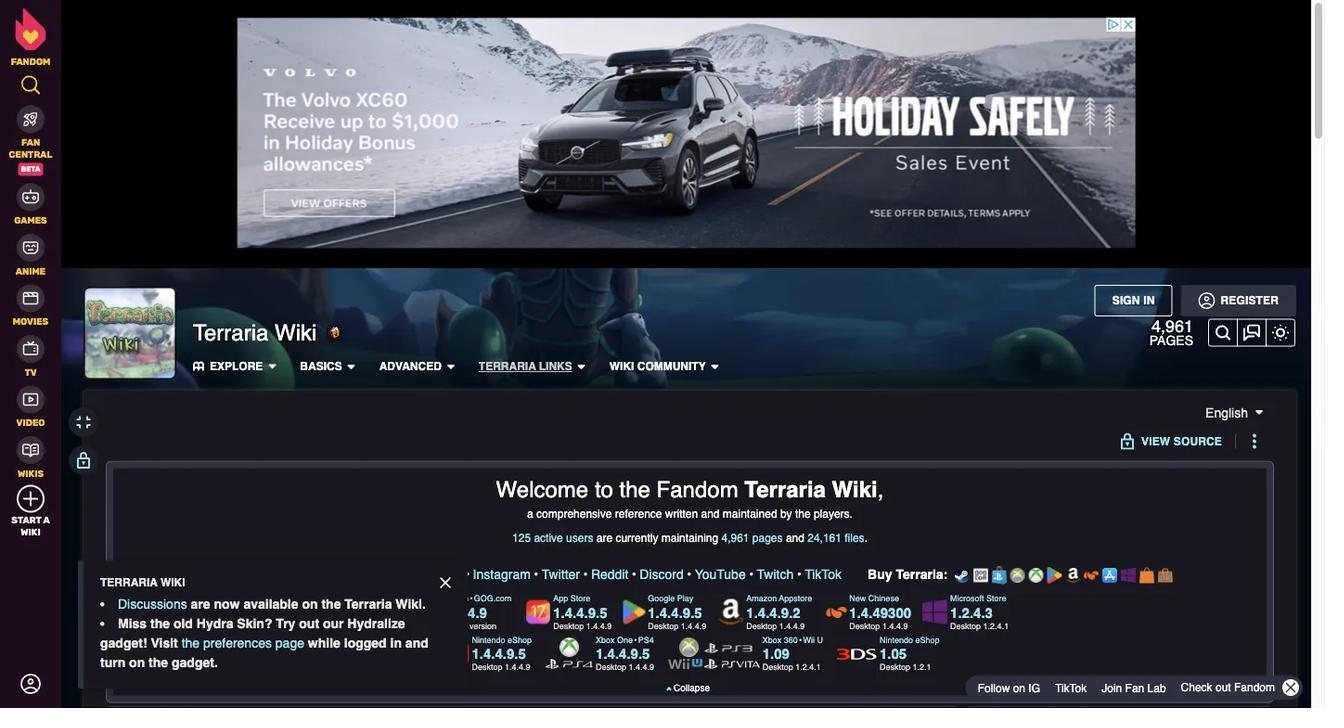 Task type: locate. For each thing, give the bounding box(es) containing it.
wiki up players.
[[832, 477, 878, 502]]

1.4.4.9 up xbox one 'link'
[[586, 621, 612, 630]]

1.2.4.1 inside xbox 360 • wii u 1.09 desktop 1.2.4.1
[[796, 662, 821, 672]]

1 horizontal spatial tiktok
[[1055, 682, 1087, 695]]

tiny image
[[267, 361, 278, 372], [346, 361, 357, 372], [1254, 407, 1265, 418]]

nintendo inside nintendo eshop 1.05 desktop 1.2.1
[[880, 635, 913, 645]]

tiny image right basics
[[346, 361, 357, 372]]

1 horizontal spatial out
[[1216, 681, 1231, 694]]

fandom
[[657, 477, 738, 502], [1234, 681, 1275, 694]]

1.4.4.9 inside xbox one • ps4 1.4.4.9.5 desktop 1.4.4.9
[[629, 662, 654, 672]]

eshop inside nintendo eshop 1.05 desktop 1.2.1
[[916, 635, 940, 645]]

eshop inside nintendo eshop 1.4.4.9.5 desktop 1.4.4.9
[[508, 635, 532, 645]]

start
[[11, 515, 41, 526]]

pages
[[1150, 333, 1194, 348]]

to
[[595, 477, 613, 502]]

desktop inside nintendo eshop 1.4.4.9.5 desktop 1.4.4.9
[[472, 662, 503, 672]]

terraria wiki image
[[84, 287, 176, 380]]

0 horizontal spatial fan
[[21, 137, 40, 148]]

facebook link
[[405, 567, 462, 582]]

1.4.4.9 down steam
[[445, 605, 487, 621]]

store inside app store 1.4.4.9.5 desktop 1.4.4.9
[[571, 594, 591, 604]]

1.4.4.9 inside steam • gog.com 1.4.4.9 latest version
[[445, 605, 487, 621]]

terraria up hydralize
[[345, 596, 392, 611]]

desktop inside app store 1.4.4.9.5 desktop 1.4.4.9
[[553, 621, 584, 630]]

0 horizontal spatial fandom
[[657, 477, 738, 502]]

1.4.4.9.5 down version
[[472, 646, 526, 662]]

register
[[1221, 294, 1279, 307]]

terraria
[[193, 320, 269, 345], [479, 360, 536, 373], [745, 477, 826, 502], [100, 576, 158, 589], [345, 596, 392, 611]]

a right start
[[43, 515, 50, 526]]

desktop up xbox one icon
[[553, 621, 584, 630]]

1.4.4.9 down ps4
[[629, 662, 654, 672]]

nintendo 3ds, wii u, & nintendo switch: nintendo eshop uk & ir image
[[1158, 568, 1173, 582]]

tiny image
[[193, 361, 204, 372], [445, 361, 456, 372], [576, 361, 587, 372], [710, 361, 721, 372], [440, 577, 451, 588]]

wiki community
[[610, 360, 706, 373]]

and right the in
[[405, 635, 429, 650]]

tiktok up appstore
[[805, 567, 842, 582]]

terraria inside welcome to the fandom terraria wiki , a comprehensive reference written and maintained by the players.
[[745, 477, 826, 502]]

wiki up basics link
[[275, 320, 317, 345]]

desktop inside microsoft store 1.2.4.3 desktop 1.2.4.1
[[951, 621, 981, 630]]

2 horizontal spatial and
[[786, 532, 805, 545]]

2 horizontal spatial on
[[1013, 682, 1026, 695]]

1 horizontal spatial eshop
[[916, 635, 940, 645]]

1.4.4.9.5 link down version
[[472, 646, 526, 662]]

2 horizontal spatial •
[[799, 635, 802, 644]]

0 horizontal spatial nintendo
[[472, 635, 505, 645]]

anime
[[16, 265, 46, 277]]

1 horizontal spatial xbox
[[763, 635, 782, 645]]

0 vertical spatial out
[[299, 616, 319, 631]]

1.4.4.9.5 down the one
[[596, 646, 650, 662]]

1.2.1
[[913, 662, 931, 672]]

xbox up 1.09
[[763, 635, 782, 645]]

• right steam
[[470, 593, 473, 603]]

eshop up 1.2.1 at the bottom right of page
[[916, 635, 940, 645]]

0 horizontal spatial and
[[405, 635, 429, 650]]

desktop inside nintendo eshop 1.05 desktop 1.2.1
[[880, 662, 910, 672]]

1 horizontal spatial fandom
[[1234, 681, 1275, 694]]

• for 1.09
[[799, 635, 802, 644]]

1.2.4.1 inside microsoft store 1.2.4.3 desktop 1.2.4.1
[[983, 621, 1009, 630]]

xbox 360 link
[[763, 635, 798, 645]]

games
[[14, 215, 47, 226]]

tiny image for wiki community
[[710, 361, 721, 372]]

desktop left 1.2.1 at the bottom right of page
[[880, 662, 910, 672]]

tiktok link up appstore
[[805, 567, 842, 582]]

in
[[1144, 294, 1155, 307]]

terraria up by
[[745, 477, 826, 502]]

2 nintendo from the left
[[880, 635, 913, 645]]

xbox one link
[[596, 635, 633, 645]]

reference
[[615, 507, 662, 520]]

nintendo eshop link down version
[[472, 635, 532, 645]]

1.4.4.9.5 for app store 1.4.4.9.5 desktop 1.4.4.9
[[553, 605, 608, 621]]

a inside welcome to the fandom terraria wiki , a comprehensive reference written and maintained by the players.
[[527, 507, 533, 520]]

1.4.4.9.2 link
[[747, 605, 801, 621]]

0 horizontal spatial a
[[43, 515, 50, 526]]

1 horizontal spatial nintendo eshop link
[[880, 635, 940, 645]]

tiny image right explore
[[267, 361, 278, 372]]

2 vertical spatial and
[[405, 635, 429, 650]]

desktop down xbox 360 link
[[763, 662, 793, 672]]

wiki up discussions
[[160, 576, 185, 589]]

fandom up written
[[657, 477, 738, 502]]

1.4.4.9.5 link down app store link
[[553, 605, 608, 621]]

0 horizontal spatial out
[[299, 616, 319, 631]]

windows phone image
[[923, 600, 948, 625]]

xbox left the one
[[596, 635, 615, 645]]

video
[[16, 417, 45, 428]]

1 vertical spatial on
[[129, 655, 145, 670]]

1 horizontal spatial •
[[634, 635, 637, 644]]

while
[[308, 635, 341, 650]]

are right users
[[597, 532, 613, 545]]

1 horizontal spatial tiktok link
[[1048, 678, 1094, 698]]

google play image
[[623, 600, 645, 624]]

terraria wiki up explore
[[193, 320, 317, 345]]

discord
[[640, 567, 684, 582]]

steam • gog.com 1.4.4.9 latest version
[[445, 593, 512, 630]]

nintendo up 1.05 'link'
[[880, 635, 913, 645]]

preferences
[[203, 635, 272, 650]]

check out fandom
[[1181, 681, 1275, 694]]

desktop for amazon appstore 1.4.4.9.2 desktop 1.4.4.9
[[747, 621, 777, 630]]

and
[[701, 507, 720, 520], [786, 532, 805, 545], [405, 635, 429, 650]]

terraria wiki up discussions
[[100, 576, 185, 589]]

nintendo eshop link up 1.05 'link'
[[880, 635, 940, 645]]

join fan lab link
[[1094, 678, 1174, 698]]

desktop down microsoft
[[951, 621, 981, 630]]

wiki down start
[[21, 526, 41, 537]]

terraria up explore link
[[193, 320, 269, 345]]

1.4.4.9 for amazon appstore 1.4.4.9.2 desktop 1.4.4.9
[[779, 621, 805, 630]]

out
[[299, 616, 319, 631], [1216, 681, 1231, 694]]

tiny image right links
[[576, 361, 587, 372]]

tv link
[[0, 333, 61, 378]]

0 horizontal spatial store
[[571, 594, 591, 604]]

0 vertical spatial 1.2.4.1
[[983, 621, 1009, 630]]

2 xbox from the left
[[763, 635, 782, 645]]

2 eshop from the left
[[916, 635, 940, 645]]

1 horizontal spatial are
[[597, 532, 613, 545]]

wiki inside start a wiki
[[21, 526, 41, 537]]

the preferences page
[[182, 635, 304, 650]]

store right 'app'
[[571, 594, 591, 604]]

1.4.4.9 inside amazon appstore 1.4.4.9.2 desktop 1.4.4.9
[[779, 621, 805, 630]]

amazon appstore image
[[718, 599, 744, 625]]

page
[[276, 635, 304, 650]]

on down gadget!
[[129, 655, 145, 670]]

desktop down xbox one 'link'
[[596, 662, 627, 672]]

tiny image right english
[[1254, 407, 1265, 418]]

xbox 360 image
[[679, 638, 699, 657]]

1.4.4.9.5 link
[[553, 605, 608, 621], [648, 605, 702, 621], [472, 646, 526, 662], [596, 646, 650, 662]]

view
[[1142, 435, 1171, 448]]

1.4.4.9 up 1.05 'link'
[[883, 621, 908, 630]]

out right check
[[1216, 681, 1231, 694]]

terraria wiki link
[[193, 319, 317, 347]]

0 horizontal spatial on
[[129, 655, 145, 670]]

tiny image right advanced
[[445, 361, 456, 372]]

on inside "follow on ig" link
[[1013, 682, 1026, 695]]

expand image
[[75, 414, 92, 431]]

the up the reference
[[620, 477, 651, 502]]

xbox inside xbox one • ps4 1.4.4.9.5 desktop 1.4.4.9
[[596, 635, 615, 645]]

amazon appstore 1.4.4.9.2 desktop 1.4.4.9
[[747, 594, 812, 630]]

1.2.4.1
[[983, 621, 1009, 630], [796, 662, 821, 672]]

the up gadget. at the bottom left of the page
[[182, 635, 200, 650]]

2 vertical spatial on
[[1013, 682, 1026, 695]]

1.4.4.9 inside nintendo eshop 1.4.4.9.5 desktop 1.4.4.9
[[505, 662, 530, 672]]

1.4.4.9.5 inside nintendo eshop 1.4.4.9.5 desktop 1.4.4.9
[[472, 646, 526, 662]]

out inside the miss the old hydra skin? try out our hydralize gadget! visit
[[299, 616, 319, 631]]

on left "ig"
[[1013, 682, 1026, 695]]

tiny image for advanced
[[445, 361, 456, 372]]

1 horizontal spatial 1.2.4.1
[[983, 621, 1009, 630]]

small image
[[22, 491, 39, 507]]

desktop right nintendo switch 'icon'
[[472, 662, 503, 672]]

on inside while logged in and turn on the gadget.
[[129, 655, 145, 670]]

1.4.4.9.5 inside 'google play 1.4.4.9.5 desktop 1.4.4.9'
[[648, 605, 702, 621]]

the down visit at the bottom of the page
[[149, 655, 168, 670]]

0 vertical spatial tiktok link
[[805, 567, 842, 582]]

1.4.4.9.5 down app store link
[[553, 605, 608, 621]]

desktop inside xbox one • ps4 1.4.4.9.5 desktop 1.4.4.9
[[596, 662, 627, 672]]

0 horizontal spatial tiny image
[[267, 361, 278, 372]]

hydra
[[197, 616, 233, 631]]

wii u link
[[803, 635, 823, 645]]

• left wii
[[799, 635, 802, 644]]

ps4 link
[[638, 635, 654, 645]]

store for 1.2.4.3
[[987, 594, 1007, 604]]

wii u image
[[668, 659, 703, 669]]

nintendo for 1.05
[[880, 635, 913, 645]]

the preferences page link
[[182, 635, 304, 650]]

xbox one image
[[560, 638, 579, 657]]

0 horizontal spatial •
[[470, 593, 473, 603]]

discord link
[[640, 567, 684, 582]]

ios & ipados image
[[526, 600, 551, 624]]

1 vertical spatial are
[[191, 596, 210, 611]]

1.4.4.9.5 down google play link
[[648, 605, 702, 621]]

1.4.4.9 left the playstation 4 image
[[505, 662, 530, 672]]

windows image
[[369, 600, 393, 624]]

eshop
[[508, 635, 532, 645], [916, 635, 940, 645]]

tiny image right community
[[710, 361, 721, 372]]

store inside microsoft store 1.2.4.3 desktop 1.2.4.1
[[987, 594, 1007, 604]]

1 vertical spatial fan
[[1125, 682, 1145, 695]]

wiki community link
[[610, 360, 706, 374]]

a
[[527, 507, 533, 520], [43, 515, 50, 526]]

1 horizontal spatial nintendo
[[880, 635, 913, 645]]

1 vertical spatial out
[[1216, 681, 1231, 694]]

terraria links
[[479, 360, 572, 373]]

playstation 3 image
[[705, 643, 752, 653]]

1.2.4.1 down wii
[[796, 662, 821, 672]]

1.4.4.9.5 link down google play link
[[648, 605, 702, 621]]

1.4.4.9.5 inside app store 1.4.4.9.5 desktop 1.4.4.9
[[553, 605, 608, 621]]

desktop inside new chinese 1.4.49300 desktop 1.4.4.9
[[850, 621, 880, 630]]

1 horizontal spatial a
[[527, 507, 533, 520]]

1 store from the left
[[571, 594, 591, 604]]

view source
[[1142, 435, 1222, 448]]

are up hydra
[[191, 596, 210, 611]]

wiki
[[275, 320, 317, 345], [610, 360, 634, 373], [832, 477, 878, 502], [21, 526, 41, 537], [160, 576, 185, 589]]

nintendo eshop link
[[472, 635, 532, 645], [880, 635, 940, 645]]

0 horizontal spatial 1.2.4.1
[[796, 662, 821, 672]]

0 horizontal spatial eshop
[[508, 635, 532, 645]]

while logged in and turn on the gadget.
[[100, 635, 429, 670]]

1.4.4.9 inside 'google play 1.4.4.9.5 desktop 1.4.4.9'
[[681, 621, 707, 630]]

on right the available
[[302, 596, 318, 611]]

nintendo down version
[[472, 635, 505, 645]]

a up 125 active
[[527, 507, 533, 520]]

sign in link
[[1095, 285, 1173, 316]]

store down playstation 4: playstation store icon
[[987, 594, 1007, 604]]

register link
[[1181, 285, 1297, 316]]

nintendo eshop 1.4.4.9.5 desktop 1.4.4.9
[[472, 635, 532, 672]]

wikis
[[18, 468, 44, 479]]

fan left lab
[[1125, 682, 1145, 695]]

125 active users link
[[512, 532, 593, 545]]

0 vertical spatial fan
[[21, 137, 40, 148]]

tiktok link
[[805, 567, 842, 582], [1048, 678, 1094, 698]]

and right written
[[701, 507, 720, 520]]

fan up central
[[21, 137, 40, 148]]

• inside xbox 360 • wii u 1.09 desktop 1.2.4.1
[[799, 635, 802, 644]]

tiny image for explore link
[[267, 361, 278, 372]]

follow on ig link
[[971, 678, 1048, 698]]

collapse
[[674, 683, 710, 693]]

• inside xbox one • ps4 1.4.4.9.5 desktop 1.4.4.9
[[634, 635, 637, 644]]

new chinese: taptap image
[[1084, 571, 1099, 580]]

tv
[[24, 367, 37, 378]]

the up our
[[322, 596, 341, 611]]

1.4.4.9 inside new chinese 1.4.49300 desktop 1.4.4.9
[[883, 621, 908, 630]]

tiktok right "ig"
[[1055, 682, 1087, 695]]

desktop inside 'google play 1.4.4.9.5 desktop 1.4.4.9'
[[648, 621, 679, 630]]

1 xbox from the left
[[596, 635, 615, 645]]

fan inside "fan central beta"
[[21, 137, 40, 148]]

and down by
[[786, 532, 805, 545]]

1.4.4.9.5
[[553, 605, 608, 621], [648, 605, 702, 621], [472, 646, 526, 662], [596, 646, 650, 662]]

amazon appstore link
[[747, 594, 812, 604]]

check
[[1181, 681, 1213, 694]]

nintendo switch image
[[445, 641, 469, 666]]

1 horizontal spatial on
[[302, 596, 318, 611]]

0 vertical spatial tiktok
[[805, 567, 842, 582]]

1 eshop from the left
[[508, 635, 532, 645]]

tiktok link right "ig"
[[1048, 678, 1094, 698]]

wiki left community
[[610, 360, 634, 373]]

wiki inside 'link'
[[275, 320, 317, 345]]

eshop down 'ios & ipados' icon
[[508, 635, 532, 645]]

0 horizontal spatial terraria wiki
[[100, 576, 185, 589]]

check out fandom link
[[1181, 681, 1275, 694]]

1 horizontal spatial tiny image
[[346, 361, 357, 372]]

tiny image inside explore link
[[193, 361, 204, 372]]

0 horizontal spatial xbox
[[596, 635, 615, 645]]

the right by
[[795, 507, 811, 520]]

terraria wiki
[[193, 320, 317, 345], [100, 576, 185, 589]]

1 horizontal spatial and
[[701, 507, 720, 520]]

1.4.4.9 up xbox 360 icon on the bottom of page
[[681, 621, 707, 630]]

view source link
[[1108, 425, 1234, 458]]

• left ps4
[[634, 635, 637, 644]]

24,161 files link
[[808, 532, 865, 545]]

gog.com link
[[474, 594, 512, 604]]

desktop inside amazon appstore 1.4.4.9.2 desktop 1.4.4.9
[[747, 621, 777, 630]]

1.4.4.9.5 link down the one
[[596, 646, 650, 662]]

1 horizontal spatial terraria wiki
[[193, 320, 317, 345]]

users
[[566, 532, 593, 545]]

1.2.4.3
[[951, 605, 993, 621]]

appstore
[[779, 594, 812, 604]]

1 horizontal spatial store
[[987, 594, 1007, 604]]

2 store from the left
[[987, 594, 1007, 604]]

1.4.4.9 inside app store 1.4.4.9.5 desktop 1.4.4.9
[[586, 621, 612, 630]]

tiny image left explore
[[193, 361, 204, 372]]

xbox one • ps4 1.4.4.9.5 desktop 1.4.4.9
[[596, 635, 654, 672]]

2 nintendo eshop link from the left
[[880, 635, 940, 645]]

video link
[[0, 384, 61, 429]]

0 horizontal spatial are
[[191, 596, 210, 611]]

1 vertical spatial terraria wiki
[[100, 576, 185, 589]]

desktop up xbox 360 link
[[747, 621, 777, 630]]

1 nintendo from the left
[[472, 635, 505, 645]]

a inside start a wiki
[[43, 515, 50, 526]]

fandom left collapse image
[[1234, 681, 1275, 694]]

google play 1.4.4.9.5 desktop 1.4.4.9
[[648, 594, 707, 630]]

1.4.4.9 for nintendo eshop 1.4.4.9.5 desktop 1.4.4.9
[[505, 662, 530, 672]]

0 vertical spatial and
[[701, 507, 720, 520]]

nintendo inside nintendo eshop 1.4.4.9.5 desktop 1.4.4.9
[[472, 635, 505, 645]]

the up visit at the bottom of the page
[[150, 616, 170, 631]]

4,961
[[1152, 317, 1194, 336]]

playstation 4: playstation store image
[[992, 566, 1007, 585]]

1.4.4.9 up the 360
[[779, 621, 805, 630]]

1 nintendo eshop link from the left
[[472, 635, 532, 645]]

0 vertical spatial fandom
[[657, 477, 738, 502]]

out right try
[[299, 616, 319, 631]]

1 vertical spatial 1.2.4.1
[[796, 662, 821, 672]]

xbox inside xbox 360 • wii u 1.09 desktop 1.2.4.1
[[763, 635, 782, 645]]

1 vertical spatial tiktok
[[1055, 682, 1087, 695]]

desktop for microsoft store 1.2.4.3 desktop 1.2.4.1
[[951, 621, 981, 630]]

desktop down the new
[[850, 621, 880, 630]]

1.2.4.1 down microsoft store link
[[983, 621, 1009, 630]]

wiki inside welcome to the fandom terraria wiki , a comprehensive reference written and maintained by the players.
[[832, 477, 878, 502]]

desktop up ps4
[[648, 621, 679, 630]]

playstation vita image
[[704, 659, 760, 669]]

gadget!
[[100, 635, 147, 650]]

1 vertical spatial fandom
[[1234, 681, 1275, 694]]

4,961 pages
[[1150, 317, 1194, 348]]

new chinese link
[[850, 594, 899, 604]]

0 horizontal spatial nintendo eshop link
[[472, 635, 532, 645]]



Task type: describe. For each thing, give the bounding box(es) containing it.
1.4.4.9.5 for google play 1.4.4.9.5 desktop 1.4.4.9
[[648, 605, 702, 621]]

125 active
[[512, 532, 563, 545]]

fandom inside welcome to the fandom terraria wiki , a comprehensive reference written and maintained by the players.
[[657, 477, 738, 502]]

eshop for 1.4.4.9.5
[[508, 635, 532, 645]]

u
[[817, 635, 823, 645]]

1 horizontal spatial fan
[[1125, 682, 1145, 695]]

reddit link
[[591, 567, 629, 582]]

app store 1.4.4.9.5 desktop 1.4.4.9
[[553, 594, 612, 630]]

amazon
[[747, 594, 777, 604]]

store for 1.4.4.9.5
[[571, 594, 591, 604]]

buy terraria:
[[868, 567, 948, 582]]

1.4.4.9.5 for nintendo eshop 1.4.4.9.5 desktop 1.4.4.9
[[472, 646, 526, 662]]

now
[[214, 596, 240, 611]]

maintaining
[[662, 532, 719, 545]]

view source image
[[75, 452, 92, 469]]

nintendo eshop 1.05 desktop 1.2.1
[[880, 635, 940, 672]]

1.4.4.9.5 inside xbox one • ps4 1.4.4.9.5 desktop 1.4.4.9
[[596, 646, 650, 662]]

google
[[648, 594, 675, 604]]

1.4.4.9 for app store 1.4.4.9.5 desktop 1.4.4.9
[[586, 621, 612, 630]]

macos image
[[397, 600, 421, 624]]

xbox for 1.09
[[763, 635, 782, 645]]

eshop for 1.05
[[916, 635, 940, 645]]

explore link
[[193, 359, 263, 373]]

written
[[665, 507, 698, 520]]

tiny image up steam link
[[440, 577, 451, 588]]

join
[[1102, 682, 1122, 695]]

1.4.49300 link
[[850, 605, 912, 621]]

1.05
[[880, 646, 907, 662]]

1.4.4.9 for new chinese 1.4.49300 desktop 1.4.4.9
[[883, 621, 908, 630]]

4,961 pages
[[722, 532, 783, 545]]

explore
[[210, 360, 263, 373]]

android: google play image
[[1047, 567, 1062, 584]]

twitter
[[542, 567, 580, 582]]

turn
[[100, 655, 126, 670]]

maintained
[[723, 507, 777, 520]]

2 horizontal spatial tiny image
[[1254, 407, 1265, 418]]

lab
[[1148, 682, 1166, 695]]

app store link
[[553, 594, 591, 604]]

desktop: gog image
[[974, 568, 988, 582]]

try
[[276, 616, 296, 631]]

steam link
[[445, 594, 469, 604]]

ios & ipados: app store image
[[1103, 568, 1118, 583]]

windows phone: microsoft store image
[[1121, 568, 1136, 583]]

steam
[[445, 594, 469, 604]]

1 vertical spatial and
[[786, 532, 805, 545]]

visit
[[151, 635, 178, 650]]

0 horizontal spatial tiktok
[[805, 567, 842, 582]]

links
[[539, 360, 572, 373]]

nintendo 3ds image
[[837, 649, 877, 660]]

miss
[[118, 616, 147, 631]]

new chinese 1.4.49300 desktop 1.4.4.9
[[850, 594, 912, 630]]

the inside while logged in and turn on the gadget.
[[149, 655, 168, 670]]

by
[[780, 507, 792, 520]]

0 vertical spatial are
[[597, 532, 613, 545]]

basics
[[300, 360, 342, 373]]

logged
[[344, 635, 387, 650]]

discussions are now available on the terraria wiki.
[[118, 596, 426, 611]]

instagram
[[473, 567, 531, 582]]

tiny image for basics link
[[346, 361, 357, 372]]

xbox one: microsoft store image
[[1029, 568, 1044, 583]]

4,961 pages link
[[722, 532, 783, 545]]

nintendo eshop link for 1.4.4.9.5
[[472, 635, 532, 645]]

start a wiki
[[11, 515, 50, 537]]

and inside welcome to the fandom terraria wiki , a comprehensive reference written and maintained by the players.
[[701, 507, 720, 520]]

desktop for new chinese 1.4.49300 desktop 1.4.4.9
[[850, 621, 880, 630]]

terraria links link
[[479, 360, 572, 374]]

1.4.4.9.5 link for app store 1.4.4.9.5 desktop 1.4.4.9
[[553, 605, 608, 621]]

the inside the miss the old hydra skin? try out our hydralize gadget! visit
[[150, 616, 170, 631]]

skin?
[[237, 616, 272, 631]]

chinese
[[869, 594, 899, 604]]

tiny image for terraria links
[[576, 361, 587, 372]]

search [ctrl-option-f] image
[[20, 75, 41, 95]]

nintendo for 1.4.4.9.5
[[472, 635, 505, 645]]

xbox for 1.4.4.9.5
[[596, 635, 615, 645]]

our
[[323, 616, 344, 631]]

1.4.4.9 for google play 1.4.4.9.5 desktop 1.4.4.9
[[681, 621, 707, 630]]

microsoft
[[951, 594, 984, 604]]

nintendo eshop link for 1.05
[[880, 635, 940, 645]]

terraria left links
[[479, 360, 536, 373]]

1.4.4.9.5 link for google play 1.4.4.9.5 desktop 1.4.4.9
[[648, 605, 702, 621]]

• inside steam • gog.com 1.4.4.9 latest version
[[470, 593, 473, 603]]

playstation 4 image
[[546, 659, 593, 669]]

desktop for google play 1.4.4.9.5 desktop 1.4.4.9
[[648, 621, 679, 630]]

fandom
[[11, 56, 50, 67]]

1 vertical spatial tiktok link
[[1048, 678, 1094, 698]]

xbox 360: xbox games store image
[[1010, 568, 1025, 583]]

follow
[[978, 682, 1010, 695]]

0 vertical spatial terraria wiki
[[193, 320, 317, 345]]

follow on ig
[[978, 682, 1040, 695]]

and inside while logged in and turn on the gadget.
[[405, 635, 429, 650]]

xbox 360 • wii u 1.09 desktop 1.2.4.1
[[763, 635, 823, 672]]

gadget.
[[172, 655, 218, 670]]

terraria:
[[896, 567, 948, 582]]

desktop inside xbox 360 • wii u 1.09 desktop 1.2.4.1
[[763, 662, 793, 672]]

nintendo switch: nintendo eshop usa image
[[1140, 568, 1155, 583]]

360
[[784, 635, 798, 645]]

fan central beta
[[9, 137, 52, 174]]

discussions
[[118, 596, 187, 611]]

desktop: steam image
[[955, 568, 970, 583]]

.
[[865, 532, 868, 545]]

welcome
[[496, 477, 589, 502]]

miss the old hydra skin? try out our hydralize gadget! visit
[[100, 616, 405, 650]]

old
[[173, 616, 193, 631]]

twitch link
[[757, 567, 794, 582]]

microsoft store link
[[951, 594, 1007, 604]]

android & fire os: amazon appstore image
[[1066, 568, 1081, 583]]

terraria inside 'link'
[[193, 320, 269, 345]]

anime link
[[0, 232, 61, 277]]

new chinese image
[[826, 607, 847, 618]]

desktop for nintendo eshop 1.05 desktop 1.2.1
[[880, 662, 910, 672]]

gog.com
[[474, 594, 512, 604]]

app
[[553, 594, 568, 604]]

twitter link
[[542, 567, 580, 582]]

source
[[1174, 435, 1222, 448]]

currently
[[616, 532, 658, 545]]

welcome to the fandom terraria wiki , a comprehensive reference written and maintained by the players.
[[496, 477, 884, 520]]

advanced
[[379, 360, 442, 373]]

version
[[470, 621, 497, 630]]

1.09
[[763, 646, 790, 662]]

• for 1.4.4.9.5
[[634, 635, 637, 644]]

terraria up discussions
[[100, 576, 158, 589]]

collapse image
[[1283, 679, 1299, 696]]

desktop for nintendo eshop 1.4.4.9.5 desktop 1.4.4.9
[[472, 662, 503, 672]]

twitch
[[757, 567, 794, 582]]

sign in
[[1113, 294, 1155, 307]]

0 vertical spatial on
[[302, 596, 318, 611]]

available
[[244, 596, 298, 611]]

desktop for app store 1.4.4.9.5 desktop 1.4.4.9
[[553, 621, 584, 630]]

fandom navigation element
[[0, 8, 61, 538]]

1.4.4.9.5 link for xbox one • ps4 1.4.4.9.5 desktop 1.4.4.9
[[596, 646, 650, 662]]

one
[[617, 635, 633, 645]]

beta
[[21, 165, 40, 174]]

1.4.4.9.2
[[747, 605, 801, 621]]

1.4.4.9.5 link for nintendo eshop 1.4.4.9.5 desktop 1.4.4.9
[[472, 646, 526, 662]]

0 horizontal spatial tiktok link
[[805, 567, 842, 582]]

wii
[[803, 635, 815, 645]]

community
[[637, 360, 706, 373]]

instagram link
[[473, 567, 531, 582]]

ps4
[[638, 635, 654, 645]]



Task type: vqa. For each thing, say whether or not it's contained in the screenshot.


